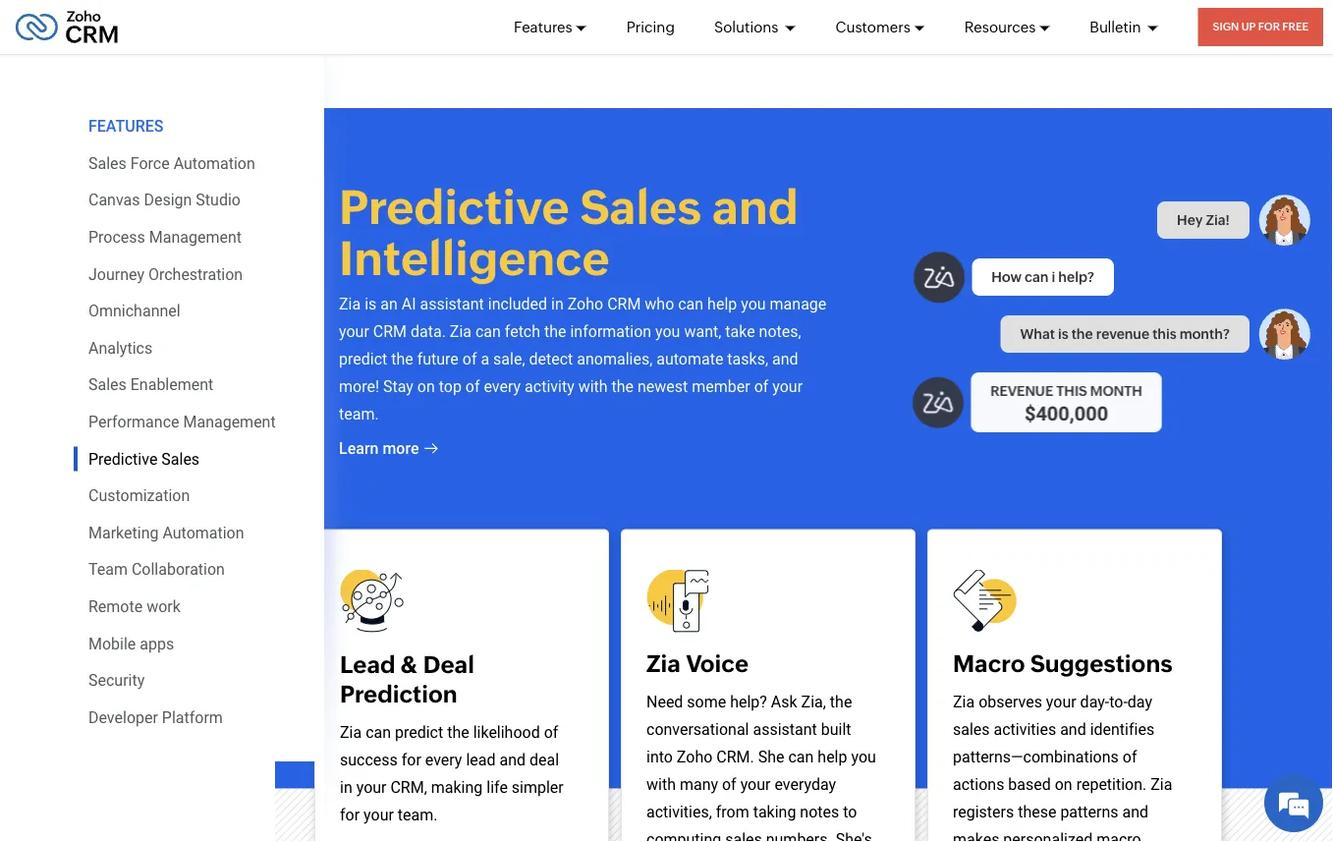 Task type: vqa. For each thing, say whether or not it's contained in the screenshot.
solutions link
yes



Task type: describe. For each thing, give the bounding box(es) containing it.
zia!
[[1206, 212, 1231, 228]]

a
[[481, 349, 490, 368]]

revenue
[[1097, 326, 1150, 342]]

suggestions
[[1031, 650, 1173, 677]]

top
[[439, 377, 462, 396]]

1 vertical spatial you
[[656, 322, 681, 341]]

zia inside 'who can help you manage your crm data. zia can fetch the information you want, take notes, predict the future of a sale, detect anomalies, automate tasks, and more! stay on top of every activity with the newest member of your team.'
[[450, 322, 472, 341]]

the inside need some help? ask zia, the conversational assistant built into
[[830, 692, 852, 711]]

deal
[[423, 651, 475, 678]]

process management
[[88, 228, 242, 246]]

zia for zia voice
[[647, 650, 681, 677]]

registers
[[953, 802, 1015, 821]]

help? inside need some help? ask zia, the conversational assistant built into
[[730, 692, 767, 711]]

your down success
[[356, 778, 387, 797]]

your inside zia observes your day-to-day sales activities and identifies patterns—combinations of actions based on repetition. zia registers these patterns and makes personalized
[[1047, 692, 1077, 711]]

sign up for free
[[1213, 21, 1309, 33]]

crm.
[[717, 747, 755, 766]]

predict inside 'who can help you manage your crm data. zia can fetch the information you want, take notes, predict the future of a sale, detect anomalies, automate tasks, and more! stay on top of every activity with the newest member of your team.'
[[339, 349, 387, 368]]

security
[[88, 671, 145, 690]]

with inside the she can help you with many of your everyday activities, from taking notes to computing sales numbers. sh
[[647, 775, 676, 794]]

zia for zia is an ai assistant included in zoho crm
[[339, 294, 361, 313]]

numbers.
[[766, 830, 832, 842]]

your inside the she can help you with many of your everyday activities, from taking notes to computing sales numbers. sh
[[741, 775, 771, 794]]

the down anomalies,
[[612, 377, 634, 396]]

macro
[[953, 650, 1026, 677]]

your up more! on the left top of the page
[[339, 322, 369, 341]]

notes,
[[759, 322, 802, 341]]

orchestration
[[148, 265, 243, 283]]

1 vertical spatial automation
[[163, 523, 244, 542]]

manage
[[770, 294, 827, 313]]

intelligence
[[339, 231, 610, 286]]

of inside the she can help you with many of your everyday activities, from taking notes to computing sales numbers. sh
[[722, 775, 737, 794]]

patterns
[[1061, 802, 1119, 821]]

need some help? ask zia, the conversational assistant built into
[[647, 692, 852, 766]]

platform
[[162, 708, 223, 727]]

detect
[[529, 349, 573, 368]]

sales force automation
[[88, 154, 255, 173]]

data.
[[411, 322, 446, 341]]

zoho crm logo image
[[15, 5, 119, 49]]

zia is an ai assistant included in zoho crm
[[339, 294, 641, 313]]

lead
[[340, 651, 396, 678]]

developer platform
[[88, 708, 223, 727]]

team collaboration
[[88, 560, 225, 579]]

predictive sales
[[88, 449, 200, 468]]

hey zia!
[[1178, 212, 1231, 228]]

analytics
[[88, 339, 152, 357]]

to-
[[1110, 692, 1128, 711]]

apps
[[140, 634, 174, 653]]

notes
[[800, 802, 840, 821]]

everyday
[[775, 775, 837, 794]]

can down zia is an ai assistant included in zoho crm
[[476, 322, 501, 341]]

your down crm, at the bottom of page
[[364, 805, 394, 824]]

identifies
[[1091, 720, 1155, 739]]

sales up canvas
[[88, 154, 127, 173]]

0 vertical spatial in
[[551, 294, 564, 313]]

your down notes,
[[773, 377, 803, 396]]

developer
[[88, 708, 158, 727]]

work
[[147, 597, 181, 616]]

zia voice
[[647, 650, 749, 677]]

and inside zia can predict the likelihood of success for every lead and deal in your crm, making life simpler for your team.
[[500, 750, 526, 769]]

assistant inside need some help? ask zia, the conversational assistant built into
[[753, 720, 817, 739]]

zia right repetition. on the right bottom of page
[[1151, 775, 1173, 794]]

menu shadow image
[[324, 0, 354, 838]]

on inside zia observes your day-to-day sales activities and identifies patterns—combinations of actions based on repetition. zia registers these patterns and makes personalized
[[1055, 775, 1073, 794]]

makes
[[953, 830, 1000, 842]]

tasks,
[[728, 349, 769, 368]]

can for how can i help?
[[1025, 269, 1049, 285]]

zia for zia observes your day-to-day sales activities and identifies patterns—combinations of actions based on repetition. zia registers these patterns and makes personalized 
[[953, 692, 975, 711]]

1 vertical spatial for
[[340, 805, 360, 824]]

solutions link
[[714, 0, 797, 54]]

management for performance management
[[183, 413, 276, 431]]

this
[[1153, 326, 1177, 342]]

performance
[[88, 413, 179, 431]]

learn more link
[[339, 437, 439, 460]]

0 vertical spatial help?
[[1059, 269, 1095, 285]]

features link
[[514, 0, 587, 54]]

repetition.
[[1077, 775, 1147, 794]]

canvas
[[88, 191, 140, 210]]

prediction
[[340, 680, 458, 708]]

how
[[992, 269, 1022, 285]]

of right top
[[466, 377, 480, 396]]

customers
[[836, 18, 911, 35]]

take
[[726, 322, 755, 341]]

every inside 'who can help you manage your crm data. zia can fetch the information you want, take notes, predict the future of a sale, detect anomalies, automate tasks, and more! stay on top of every activity with the newest member of your team.'
[[484, 377, 521, 396]]

for
[[1259, 21, 1281, 33]]

information
[[571, 322, 652, 341]]

bulletin link
[[1090, 0, 1159, 54]]

the up stay
[[391, 349, 413, 368]]

fetch
[[505, 322, 541, 341]]

activity
[[525, 377, 575, 396]]

performance management
[[88, 413, 276, 431]]

lead & deal prediction
[[340, 651, 475, 708]]

management for process management
[[149, 228, 242, 246]]

life
[[487, 778, 508, 797]]

built
[[821, 720, 852, 739]]

omnichannel
[[88, 302, 180, 320]]

into
[[647, 747, 673, 766]]

resources
[[965, 18, 1036, 35]]

help for you
[[708, 294, 737, 313]]

day-
[[1081, 692, 1110, 711]]

in inside zia can predict the likelihood of success for every lead and deal in your crm, making life simpler for your team.
[[340, 778, 353, 797]]

sign up for free link
[[1199, 8, 1324, 46]]

zia,
[[802, 692, 826, 711]]

activities,
[[647, 802, 712, 821]]

features
[[514, 18, 573, 35]]

can for zia can predict the likelihood of success for every lead and deal in your crm, making life simpler for your team.
[[366, 723, 391, 742]]

is for what
[[1058, 326, 1069, 342]]

0 vertical spatial automation
[[174, 154, 255, 173]]

learn
[[339, 439, 379, 458]]

of inside zia can predict the likelihood of success for every lead and deal in your crm, making life simpler for your team.
[[544, 723, 559, 742]]



Task type: locate. For each thing, give the bounding box(es) containing it.
based
[[1009, 775, 1051, 794]]

0 horizontal spatial on
[[418, 377, 435, 396]]

crm up information
[[608, 294, 641, 313]]

1 vertical spatial with
[[647, 775, 676, 794]]

1 vertical spatial predictive
[[88, 449, 158, 468]]

simpler
[[512, 778, 564, 797]]

0 vertical spatial for
[[402, 750, 421, 769]]

bulletin
[[1090, 18, 1145, 35]]

predict inside zia can predict the likelihood of success for every lead and deal in your crm, making life simpler for your team.
[[395, 723, 443, 742]]

automation up studio
[[174, 154, 255, 173]]

member
[[692, 377, 751, 396]]

0 vertical spatial zoho
[[568, 294, 604, 313]]

stay
[[383, 377, 414, 396]]

every inside zia can predict the likelihood of success for every lead and deal in your crm, making life simpler for your team.
[[425, 750, 462, 769]]

zoho crm.
[[677, 747, 755, 766]]

more
[[383, 439, 419, 458]]

your left day-
[[1047, 692, 1077, 711]]

you for need some help? ask zia, the conversational assistant built into
[[852, 747, 877, 766]]

sales down "performance management"
[[161, 449, 200, 468]]

1 horizontal spatial every
[[484, 377, 521, 396]]

with down anomalies,
[[579, 377, 608, 396]]

1 vertical spatial crm
[[373, 322, 407, 341]]

help down built
[[818, 747, 848, 766]]

remote work
[[88, 597, 181, 616]]

success
[[340, 750, 398, 769]]

she can help you with many of your everyday activities, from taking notes to computing sales numbers. sh
[[647, 747, 877, 842]]

sales down from
[[726, 830, 762, 842]]

can up everyday
[[789, 747, 814, 766]]

these
[[1018, 802, 1057, 821]]

hey
[[1178, 212, 1203, 228]]

crm,
[[391, 778, 427, 797]]

can
[[1025, 269, 1049, 285], [678, 294, 704, 313], [476, 322, 501, 341], [366, 723, 391, 742], [789, 747, 814, 766]]

for up crm, at the bottom of page
[[402, 750, 421, 769]]

pricing link
[[627, 0, 675, 54]]

0 horizontal spatial assistant
[[420, 294, 484, 313]]

zia can predict the likelihood of success for every lead and deal in your crm, making life simpler for your team.
[[340, 723, 564, 824]]

zia left "an"
[[339, 294, 361, 313]]

0 horizontal spatial predictive
[[88, 449, 158, 468]]

force
[[130, 154, 170, 173]]

sales down analytics
[[88, 376, 127, 394]]

and inside predictive sales and intelligence
[[712, 180, 799, 234]]

1 horizontal spatial with
[[647, 775, 676, 794]]

sales inside predictive sales and intelligence
[[580, 180, 702, 234]]

0 horizontal spatial every
[[425, 750, 462, 769]]

crm down "an"
[[373, 322, 407, 341]]

team. down more! on the left top of the page
[[339, 404, 379, 423]]

0 vertical spatial on
[[418, 377, 435, 396]]

up
[[1242, 21, 1256, 33]]

1 horizontal spatial help?
[[1059, 269, 1095, 285]]

can inside zia can predict the likelihood of success for every lead and deal in your crm, making life simpler for your team.
[[366, 723, 391, 742]]

predictive for predictive sales
[[88, 449, 158, 468]]

2 horizontal spatial you
[[852, 747, 877, 766]]

marketing automation
[[88, 523, 244, 542]]

in down success
[[340, 778, 353, 797]]

with inside 'who can help you manage your crm data. zia can fetch the information you want, take notes, predict the future of a sale, detect anomalies, automate tasks, and more! stay on top of every activity with the newest member of your team.'
[[579, 377, 608, 396]]

0 horizontal spatial in
[[340, 778, 353, 797]]

sales
[[953, 720, 990, 739], [726, 830, 762, 842]]

help? right i
[[1059, 269, 1095, 285]]

of
[[463, 349, 477, 368], [466, 377, 480, 396], [754, 377, 769, 396], [544, 723, 559, 742], [1123, 747, 1138, 766], [722, 775, 737, 794]]

actions
[[953, 775, 1005, 794]]

is for zia
[[365, 294, 377, 313]]

is right what
[[1058, 326, 1069, 342]]

month?
[[1180, 326, 1231, 342]]

of down identifies at the right of page
[[1123, 747, 1138, 766]]

crm
[[608, 294, 641, 313], [373, 322, 407, 341]]

you up take
[[741, 294, 766, 313]]

with down into
[[647, 775, 676, 794]]

can for who can help you manage your crm data. zia can fetch the information you want, take notes, predict the future of a sale, detect anomalies, automate tasks, and more! stay on top of every activity with the newest member of your team.
[[678, 294, 704, 313]]

2 vertical spatial you
[[852, 747, 877, 766]]

you down who
[[656, 322, 681, 341]]

assistant
[[420, 294, 484, 313], [753, 720, 817, 739]]

predictive inside predictive sales and intelligence
[[339, 180, 570, 234]]

sales enablement
[[88, 376, 214, 394]]

observes
[[979, 692, 1043, 711]]

zia observes your day-to-day sales activities and identifies patterns—combinations of actions based on repetition. zia registers these patterns and makes personalized 
[[953, 692, 1173, 842]]

of up from
[[722, 775, 737, 794]]

help inside the she can help you with many of your everyday activities, from taking notes to computing sales numbers. sh
[[818, 747, 848, 766]]

0 horizontal spatial sales
[[726, 830, 762, 842]]

0 horizontal spatial help?
[[730, 692, 767, 711]]

the inside zia can predict the likelihood of success for every lead and deal in your crm, making life simpler for your team.
[[447, 723, 469, 742]]

1 horizontal spatial on
[[1055, 775, 1073, 794]]

the up detect
[[544, 322, 567, 341]]

1 horizontal spatial predict
[[395, 723, 443, 742]]

enablement
[[130, 376, 214, 394]]

remote
[[88, 597, 143, 616]]

0 horizontal spatial help
[[708, 294, 737, 313]]

can up want,
[[678, 294, 704, 313]]

marketing
[[88, 523, 159, 542]]

0 horizontal spatial is
[[365, 294, 377, 313]]

1 horizontal spatial predictive
[[339, 180, 570, 234]]

0 vertical spatial with
[[579, 377, 608, 396]]

0 horizontal spatial you
[[656, 322, 681, 341]]

to
[[844, 802, 857, 821]]

zia
[[339, 294, 361, 313], [450, 322, 472, 341], [647, 650, 681, 677], [953, 692, 975, 711], [340, 723, 362, 742], [1151, 775, 1173, 794]]

help
[[708, 294, 737, 313], [818, 747, 848, 766]]

1 horizontal spatial you
[[741, 294, 766, 313]]

of left 'a'
[[463, 349, 477, 368]]

you for zia is an ai assistant included in
[[741, 294, 766, 313]]

1 vertical spatial zoho
[[677, 747, 713, 766]]

sign
[[1213, 21, 1240, 33]]

the right zia,
[[830, 692, 852, 711]]

1 horizontal spatial zoho
[[677, 747, 713, 766]]

can up success
[[366, 723, 391, 742]]

0 vertical spatial predict
[[339, 349, 387, 368]]

management down "enablement"
[[183, 413, 276, 431]]

many
[[680, 775, 718, 794]]

zia inside zia can predict the likelihood of success for every lead and deal in your crm, making life simpler for your team.
[[340, 723, 362, 742]]

1 vertical spatial assistant
[[753, 720, 817, 739]]

newest
[[638, 377, 688, 396]]

activities
[[994, 720, 1057, 739]]

resources link
[[965, 0, 1051, 54]]

team. inside 'who can help you manage your crm data. zia can fetch the information you want, take notes, predict the future of a sale, detect anomalies, automate tasks, and more! stay on top of every activity with the newest member of your team.'
[[339, 404, 379, 423]]

is left "an"
[[365, 294, 377, 313]]

how can i help?
[[992, 269, 1095, 285]]

zia right data.
[[450, 322, 472, 341]]

1 horizontal spatial for
[[402, 750, 421, 769]]

0 horizontal spatial zoho
[[568, 294, 604, 313]]

more!
[[339, 377, 379, 396]]

0 vertical spatial management
[[149, 228, 242, 246]]

1 vertical spatial is
[[1058, 326, 1069, 342]]

automation up collaboration
[[163, 523, 244, 542]]

on inside 'who can help you manage your crm data. zia can fetch the information you want, take notes, predict the future of a sale, detect anomalies, automate tasks, and more! stay on top of every activity with the newest member of your team.'
[[418, 377, 435, 396]]

$400,000
[[1026, 402, 1110, 425]]

predict up more! on the left top of the page
[[339, 349, 387, 368]]

team. down crm, at the bottom of page
[[398, 805, 438, 824]]

can inside the she can help you with many of your everyday activities, from taking notes to computing sales numbers. sh
[[789, 747, 814, 766]]

0 vertical spatial predictive
[[339, 180, 570, 234]]

0 horizontal spatial for
[[340, 805, 360, 824]]

of down tasks,
[[754, 377, 769, 396]]

1 vertical spatial in
[[340, 778, 353, 797]]

1 horizontal spatial assistant
[[753, 720, 817, 739]]

learn more
[[339, 439, 419, 458]]

of inside zia observes your day-to-day sales activities and identifies patterns—combinations of actions based on repetition. zia registers these patterns and makes personalized
[[1123, 747, 1138, 766]]

1 vertical spatial help?
[[730, 692, 767, 711]]

1 vertical spatial management
[[183, 413, 276, 431]]

0 vertical spatial every
[[484, 377, 521, 396]]

every up making
[[425, 750, 462, 769]]

team. inside zia can predict the likelihood of success for every lead and deal in your crm, making life simpler for your team.
[[398, 805, 438, 824]]

pricing
[[627, 18, 675, 35]]

help up take
[[708, 294, 737, 313]]

1 vertical spatial predict
[[395, 723, 443, 742]]

zoho down conversational
[[677, 747, 713, 766]]

your down she
[[741, 775, 771, 794]]

in
[[551, 294, 564, 313], [340, 778, 353, 797]]

can left i
[[1025, 269, 1049, 285]]

1 horizontal spatial help
[[818, 747, 848, 766]]

automate
[[657, 349, 724, 368]]

zoho
[[568, 294, 604, 313], [677, 747, 713, 766]]

can for she can help you with many of your everyday activities, from taking notes to computing sales numbers. sh
[[789, 747, 814, 766]]

sales inside zia observes your day-to-day sales activities and identifies patterns—combinations of actions based on repetition. zia registers these patterns and makes personalized
[[953, 720, 990, 739]]

management
[[149, 228, 242, 246], [183, 413, 276, 431]]

the
[[544, 322, 567, 341], [1072, 326, 1094, 342], [391, 349, 413, 368], [612, 377, 634, 396], [830, 692, 852, 711], [447, 723, 469, 742]]

1 vertical spatial sales
[[726, 830, 762, 842]]

0 vertical spatial assistant
[[420, 294, 484, 313]]

anomalies,
[[577, 349, 653, 368]]

sales up who
[[580, 180, 702, 234]]

on right based
[[1055, 775, 1073, 794]]

personalized
[[1004, 830, 1093, 842]]

patterns—combinations
[[953, 747, 1119, 766]]

deal
[[530, 750, 559, 769]]

for down success
[[340, 805, 360, 824]]

1 vertical spatial team.
[[398, 805, 438, 824]]

assistant down ask
[[753, 720, 817, 739]]

1 vertical spatial help
[[818, 747, 848, 766]]

help? left ask
[[730, 692, 767, 711]]

1 horizontal spatial is
[[1058, 326, 1069, 342]]

customization
[[88, 486, 190, 505]]

voice
[[686, 650, 749, 677]]

zia up success
[[340, 723, 362, 742]]

management up "orchestration"
[[149, 228, 242, 246]]

1 vertical spatial every
[[425, 750, 462, 769]]

0 horizontal spatial with
[[579, 377, 608, 396]]

0 horizontal spatial team.
[[339, 404, 379, 423]]

sales inside the she can help you with many of your everyday activities, from taking notes to computing sales numbers. sh
[[726, 830, 762, 842]]

assistant up data.
[[420, 294, 484, 313]]

0 horizontal spatial predict
[[339, 349, 387, 368]]

0 vertical spatial help
[[708, 294, 737, 313]]

predictive sales and intelligence
[[339, 180, 799, 286]]

help for to
[[818, 747, 848, 766]]

want,
[[684, 322, 722, 341]]

future
[[417, 349, 459, 368]]

ai
[[402, 294, 416, 313]]

an
[[381, 294, 398, 313]]

1 horizontal spatial in
[[551, 294, 564, 313]]

the left revenue
[[1072, 326, 1094, 342]]

collaboration
[[132, 560, 225, 579]]

&
[[401, 651, 418, 678]]

sale,
[[493, 349, 525, 368]]

1 vertical spatial on
[[1055, 775, 1073, 794]]

you inside the she can help you with many of your everyday activities, from taking notes to computing sales numbers. sh
[[852, 747, 877, 766]]

predictive for predictive sales and intelligence
[[339, 180, 570, 234]]

0 vertical spatial sales
[[953, 720, 990, 739]]

the up lead
[[447, 723, 469, 742]]

0 vertical spatial is
[[365, 294, 377, 313]]

0 vertical spatial crm
[[608, 294, 641, 313]]

and inside 'who can help you manage your crm data. zia can fetch the information you want, take notes, predict the future of a sale, detect anomalies, automate tasks, and more! stay on top of every activity with the newest member of your team.'
[[773, 349, 799, 368]]

zia up need
[[647, 650, 681, 677]]

from
[[716, 802, 750, 821]]

zia down macro on the bottom right
[[953, 692, 975, 711]]

you down built
[[852, 747, 877, 766]]

mobile
[[88, 634, 136, 653]]

what
[[1021, 326, 1055, 342]]

sales down 'observes'
[[953, 720, 990, 739]]

ask
[[771, 692, 798, 711]]

day
[[1128, 692, 1153, 711]]

crm inside 'who can help you manage your crm data. zia can fetch the information you want, take notes, predict the future of a sale, detect anomalies, automate tasks, and more! stay on top of every activity with the newest member of your team.'
[[373, 322, 407, 341]]

predict down "prediction"
[[395, 723, 443, 742]]

help inside 'who can help you manage your crm data. zia can fetch the information you want, take notes, predict the future of a sale, detect anomalies, automate tasks, and more! stay on top of every activity with the newest member of your team.'
[[708, 294, 737, 313]]

studio
[[196, 191, 241, 210]]

in right included
[[551, 294, 564, 313]]

process
[[88, 228, 145, 246]]

zoho up information
[[568, 294, 604, 313]]

0 horizontal spatial crm
[[373, 322, 407, 341]]

making
[[431, 778, 483, 797]]

1 horizontal spatial crm
[[608, 294, 641, 313]]

1 horizontal spatial sales
[[953, 720, 990, 739]]

every down sale,
[[484, 377, 521, 396]]

0 vertical spatial team.
[[339, 404, 379, 423]]

zia for zia can predict the likelihood of success for every lead and deal in your crm, making life simpler for your team.
[[340, 723, 362, 742]]

likelihood
[[473, 723, 540, 742]]

predictive
[[339, 180, 570, 234], [88, 449, 158, 468]]

i
[[1052, 269, 1056, 285]]

on left top
[[418, 377, 435, 396]]

1 horizontal spatial team.
[[398, 805, 438, 824]]

journey orchestration
[[88, 265, 243, 283]]

of up deal
[[544, 723, 559, 742]]

your
[[339, 322, 369, 341], [773, 377, 803, 396], [1047, 692, 1077, 711], [741, 775, 771, 794], [356, 778, 387, 797], [364, 805, 394, 824]]

0 vertical spatial you
[[741, 294, 766, 313]]



